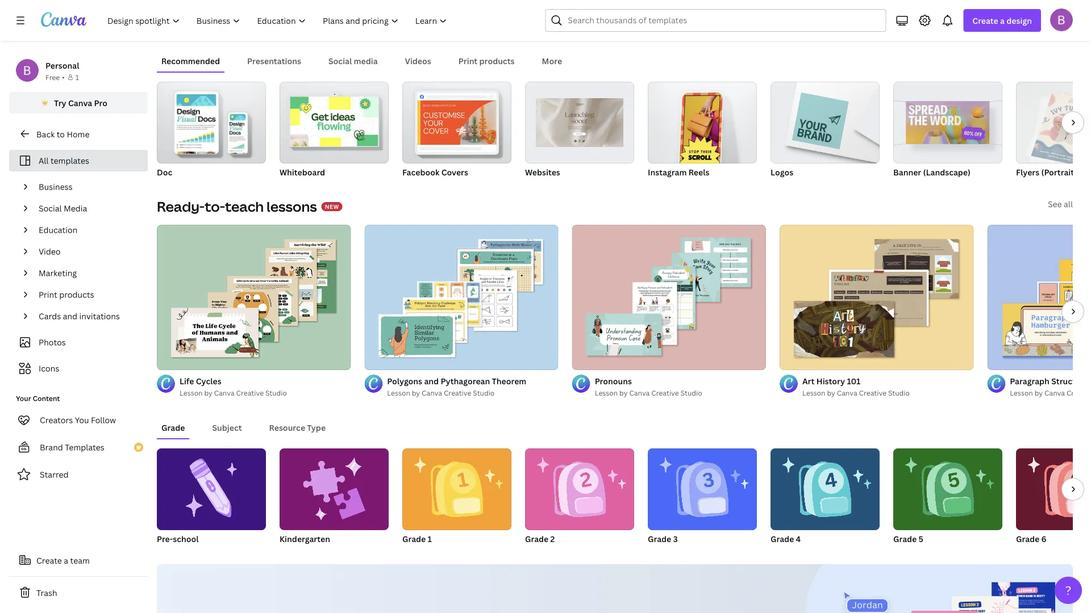 Task type: vqa. For each thing, say whether or not it's contained in the screenshot.


Task type: describe. For each thing, give the bounding box(es) containing it.
grade 2 link
[[525, 449, 634, 547]]

life
[[180, 376, 194, 387]]

video link
[[34, 241, 141, 263]]

6
[[1042, 534, 1047, 545]]

print products link
[[34, 284, 141, 306]]

try canva pro button
[[9, 92, 148, 114]]

whiteboard
[[280, 167, 325, 178]]

grade 5 link
[[893, 449, 1003, 547]]

studio inside the polygons and pythagorean theorem lesson by canva creative studio
[[473, 388, 495, 398]]

cards and invitations
[[39, 311, 120, 322]]

to-
[[205, 198, 225, 216]]

new lessons have landed image
[[800, 0, 1073, 32]]

resource type button
[[265, 417, 330, 439]]

grade for grade 5
[[893, 534, 917, 545]]

(landscape)
[[923, 167, 971, 178]]

starred link
[[9, 464, 148, 487]]

invitations
[[79, 311, 120, 322]]

marketing link
[[34, 263, 141, 284]]

creative inside art history 101 lesson by canva creative studio
[[859, 388, 887, 398]]

grade for grade
[[161, 423, 185, 433]]

grade 6
[[1016, 534, 1047, 545]]

bob builder image
[[1050, 8, 1073, 31]]

structure
[[1052, 376, 1089, 387]]

and for cards
[[63, 311, 77, 322]]

logos link
[[771, 82, 880, 180]]

lesson by canva creative studio link for 101
[[803, 388, 974, 399]]

2
[[550, 534, 555, 545]]

8.5
[[1076, 167, 1088, 178]]

lessons
[[267, 198, 317, 216]]

polygons and pythagorean theorem image
[[365, 225, 558, 371]]

×
[[1090, 167, 1091, 178]]

reels
[[689, 167, 710, 178]]

social media button
[[324, 50, 382, 72]]

social media link
[[34, 198, 141, 219]]

starred
[[40, 470, 69, 481]]

art history 101 image
[[780, 225, 974, 371]]

canva inside pronouns lesson by canva creative studio
[[629, 388, 650, 398]]

lesson inside pronouns lesson by canva creative studio
[[595, 388, 618, 398]]

canva inside the polygons and pythagorean theorem lesson by canva creative studio
[[422, 388, 442, 398]]

facebook covers
[[402, 167, 468, 178]]

subject
[[212, 423, 242, 433]]

pythagorean
[[441, 376, 490, 387]]

education
[[39, 225, 77, 236]]

a for team
[[64, 556, 68, 566]]

life cycles link
[[180, 375, 351, 388]]

pronouns
[[595, 376, 632, 387]]

flyers
[[1016, 167, 1040, 178]]

print for print products button
[[459, 55, 478, 66]]

covers
[[441, 167, 468, 178]]

grade for grade 6
[[1016, 534, 1040, 545]]

videos
[[405, 55, 431, 66]]

school
[[173, 534, 199, 545]]

brand templates
[[40, 442, 104, 453]]

all
[[39, 155, 49, 166]]

? button
[[1055, 577, 1082, 605]]

creative inside life cycles lesson by canva creative studio
[[236, 388, 264, 398]]

free
[[45, 72, 60, 82]]

pronouns image
[[572, 225, 766, 371]]

creators
[[40, 415, 73, 426]]

paragraph structure a lesson by canva creative
[[1010, 376, 1091, 398]]

paragraph
[[1010, 376, 1050, 387]]

create a team
[[36, 556, 90, 566]]

video
[[39, 246, 61, 257]]

media
[[64, 203, 87, 214]]

creators you follow
[[40, 415, 116, 426]]

ready-to-teach lessons
[[157, 198, 317, 216]]

print for the print products link
[[39, 290, 57, 300]]

whiteboard link
[[280, 82, 389, 180]]

and for polygons
[[424, 376, 439, 387]]

instagram reels link
[[648, 82, 757, 180]]

facebook covers link
[[402, 82, 512, 180]]

a for design
[[1000, 15, 1005, 26]]

banner
[[893, 167, 921, 178]]

by inside paragraph structure a lesson by canva creative
[[1035, 388, 1043, 398]]

photos
[[39, 337, 66, 348]]

grade for grade 1
[[402, 534, 426, 545]]

trash
[[36, 588, 57, 599]]

flyer (portrait 8.5 × 11 in) image inside flyers (portrait 8.5 × link
[[1031, 92, 1091, 167]]

pre-
[[157, 534, 173, 545]]

try canva pro
[[54, 97, 107, 108]]

grade 1 link
[[402, 449, 512, 547]]

websites link
[[525, 82, 634, 180]]

canva inside art history 101 lesson by canva creative studio
[[837, 388, 857, 398]]

more
[[542, 55, 562, 66]]

by inside art history 101 lesson by canva creative studio
[[827, 388, 835, 398]]

paragraph structure a link
[[1010, 375, 1091, 388]]

grade 2
[[525, 534, 555, 545]]

lesson by canva creative link
[[1010, 388, 1091, 399]]

lesson inside art history 101 lesson by canva creative studio
[[803, 388, 826, 398]]

studio inside pronouns lesson by canva creative studio
[[681, 388, 702, 398]]

social media
[[328, 55, 378, 66]]

try
[[54, 97, 66, 108]]

banner (landscape) image inside banner (landscape) link
[[906, 101, 990, 144]]

more button
[[537, 50, 567, 72]]

grade 1
[[402, 534, 432, 545]]

5
[[919, 534, 924, 545]]

art history 101 lesson by canva creative studio
[[803, 376, 910, 398]]

see all link
[[1048, 199, 1073, 209]]

flyers (portrait 8.5 × link
[[1016, 82, 1091, 180]]

subject button
[[208, 417, 246, 439]]

(portrait
[[1042, 167, 1074, 178]]

pre-school link
[[157, 449, 266, 547]]

polygons and pythagorean theorem link
[[387, 375, 558, 388]]

doc
[[157, 167, 172, 178]]

print products for print products button
[[459, 55, 515, 66]]

grade 4 link
[[771, 449, 880, 547]]

brand templates link
[[9, 436, 148, 459]]



Task type: locate. For each thing, give the bounding box(es) containing it.
print products
[[459, 55, 515, 66], [39, 290, 94, 300]]

canva inside paragraph structure a lesson by canva creative
[[1045, 388, 1065, 398]]

products for print products button
[[479, 55, 515, 66]]

print up the cards
[[39, 290, 57, 300]]

1 lesson by canva creative studio link from the left
[[180, 388, 351, 399]]

by down paragraph
[[1035, 388, 1043, 398]]

paragraph structure and informational text image
[[987, 225, 1091, 371]]

studio down the art history 101 link
[[888, 388, 910, 398]]

back to home
[[36, 129, 90, 140]]

1 vertical spatial create
[[36, 556, 62, 566]]

cycles
[[196, 376, 221, 387]]

trash link
[[9, 582, 148, 605]]

your content
[[16, 394, 60, 404]]

5 creative from the left
[[1067, 388, 1091, 398]]

teach
[[225, 198, 264, 216]]

lesson by canva creative studio link for lesson
[[180, 388, 351, 399]]

products for the print products link
[[59, 290, 94, 300]]

videos button
[[400, 50, 436, 72]]

lesson down pronouns
[[595, 388, 618, 398]]

products left the more
[[479, 55, 515, 66]]

logo image
[[771, 82, 880, 164], [792, 92, 849, 150]]

a left design
[[1000, 15, 1005, 26]]

lesson inside paragraph structure a lesson by canva creative
[[1010, 388, 1033, 398]]

grade 6 link
[[1016, 449, 1091, 547]]

1 horizontal spatial a
[[1000, 15, 1005, 26]]

creative down life cycles link in the left bottom of the page
[[236, 388, 264, 398]]

create for create a team
[[36, 556, 62, 566]]

by down pronouns
[[620, 388, 628, 398]]

print products for the print products link
[[39, 290, 94, 300]]

0 vertical spatial 1
[[76, 72, 79, 82]]

by inside pronouns lesson by canva creative studio
[[620, 388, 628, 398]]

1 lesson from the left
[[180, 388, 203, 398]]

1 horizontal spatial print products
[[459, 55, 515, 66]]

pronouns link
[[595, 375, 766, 388]]

2 by from the left
[[412, 388, 420, 398]]

0 vertical spatial products
[[479, 55, 515, 66]]

top level navigation element
[[100, 9, 457, 32]]

social left media
[[328, 55, 352, 66]]

grade for grade 3
[[648, 534, 671, 545]]

2 studio from the left
[[473, 388, 495, 398]]

0 horizontal spatial print products
[[39, 290, 94, 300]]

team
[[70, 556, 90, 566]]

canva down paragraph structure a link
[[1045, 388, 1065, 398]]

a right structure
[[1090, 376, 1091, 387]]

type
[[307, 423, 326, 433]]

by down polygons
[[412, 388, 420, 398]]

2 horizontal spatial a
[[1090, 376, 1091, 387]]

lesson down paragraph
[[1010, 388, 1033, 398]]

cards
[[39, 311, 61, 322]]

canva down polygons
[[422, 388, 442, 398]]

you
[[75, 415, 89, 426]]

0 horizontal spatial social
[[39, 203, 62, 214]]

by inside the polygons and pythagorean theorem lesson by canva creative studio
[[412, 388, 420, 398]]

banner (landscape)
[[893, 167, 971, 178]]

1 horizontal spatial social
[[328, 55, 352, 66]]

Search search field
[[568, 10, 879, 31]]

and right the cards
[[63, 311, 77, 322]]

0 horizontal spatial create
[[36, 556, 62, 566]]

instagram reel image
[[648, 82, 757, 164], [679, 93, 723, 170]]

social down business
[[39, 203, 62, 214]]

grade 5
[[893, 534, 924, 545]]

create a design
[[973, 15, 1032, 26]]

recommended
[[161, 55, 220, 66]]

home
[[67, 129, 90, 140]]

history
[[817, 376, 845, 387]]

social inside button
[[328, 55, 352, 66]]

creative inside the polygons and pythagorean theorem lesson by canva creative studio
[[444, 388, 471, 398]]

2 lesson from the left
[[387, 388, 410, 398]]

lesson down art at right bottom
[[803, 388, 826, 398]]

print right videos
[[459, 55, 478, 66]]

1 horizontal spatial products
[[479, 55, 515, 66]]

1 studio from the left
[[265, 388, 287, 398]]

canva inside try canva pro 'button'
[[68, 97, 92, 108]]

marketing
[[39, 268, 77, 279]]

whiteboard image
[[280, 82, 389, 164], [290, 97, 378, 146]]

1 vertical spatial print products
[[39, 290, 94, 300]]

creative inside pronouns lesson by canva creative studio
[[651, 388, 679, 398]]

grade
[[161, 423, 185, 433], [402, 534, 426, 545], [525, 534, 549, 545], [648, 534, 671, 545], [771, 534, 794, 545], [893, 534, 917, 545], [1016, 534, 1040, 545]]

print products inside the print products link
[[39, 290, 94, 300]]

1 by from the left
[[204, 388, 212, 398]]

lesson by canva creative studio link for by
[[595, 388, 766, 399]]

create inside create a design dropdown button
[[973, 15, 998, 26]]

design
[[1007, 15, 1032, 26]]

a inside button
[[64, 556, 68, 566]]

create a team button
[[9, 550, 148, 572]]

studio inside art history 101 lesson by canva creative studio
[[888, 388, 910, 398]]

lesson down the life
[[180, 388, 203, 398]]

1 horizontal spatial print
[[459, 55, 478, 66]]

polygons and pythagorean theorem lesson by canva creative studio
[[387, 376, 526, 398]]

free •
[[45, 72, 65, 82]]

pronouns lesson by canva creative studio
[[595, 376, 702, 398]]

0 horizontal spatial and
[[63, 311, 77, 322]]

3 creative from the left
[[651, 388, 679, 398]]

?
[[1065, 583, 1072, 599]]

print products inside print products button
[[459, 55, 515, 66]]

a inside paragraph structure a lesson by canva creative
[[1090, 376, 1091, 387]]

resource type
[[269, 423, 326, 433]]

grade 4
[[771, 534, 801, 545]]

1 creative from the left
[[236, 388, 264, 398]]

lesson down polygons
[[387, 388, 410, 398]]

creative inside paragraph structure a lesson by canva creative
[[1067, 388, 1091, 398]]

canva inside life cycles lesson by canva creative studio
[[214, 388, 235, 398]]

studio down life cycles link in the left bottom of the page
[[265, 388, 287, 398]]

creative down "pronouns" link
[[651, 388, 679, 398]]

3
[[673, 534, 678, 545]]

social for social media
[[328, 55, 352, 66]]

business
[[39, 182, 73, 192]]

1 vertical spatial social
[[39, 203, 62, 214]]

media
[[354, 55, 378, 66]]

follow
[[91, 415, 116, 426]]

social for social media
[[39, 203, 62, 214]]

facebook cover image inside 'link'
[[418, 101, 496, 145]]

0 horizontal spatial 1
[[76, 72, 79, 82]]

1 horizontal spatial and
[[424, 376, 439, 387]]

grade inside 'button'
[[161, 423, 185, 433]]

4 lesson from the left
[[803, 388, 826, 398]]

a left team
[[64, 556, 68, 566]]

banner (landscape) image
[[893, 82, 1003, 164], [906, 101, 990, 144]]

create for create a design
[[973, 15, 998, 26]]

to
[[57, 129, 65, 140]]

logos
[[771, 167, 793, 178]]

by down history
[[827, 388, 835, 398]]

1 vertical spatial products
[[59, 290, 94, 300]]

and inside the polygons and pythagorean theorem lesson by canva creative studio
[[424, 376, 439, 387]]

creative down structure
[[1067, 388, 1091, 398]]

social
[[328, 55, 352, 66], [39, 203, 62, 214]]

see
[[1048, 199, 1062, 209]]

cards and invitations link
[[34, 306, 141, 327]]

grade for grade 4
[[771, 534, 794, 545]]

a inside dropdown button
[[1000, 15, 1005, 26]]

4
[[796, 534, 801, 545]]

kindergarten link
[[280, 449, 389, 547]]

1 vertical spatial a
[[1090, 376, 1091, 387]]

studio down 'polygons and pythagorean theorem' link
[[473, 388, 495, 398]]

see all
[[1048, 199, 1073, 209]]

lesson inside life cycles lesson by canva creative studio
[[180, 388, 203, 398]]

4 creative from the left
[[859, 388, 887, 398]]

products inside button
[[479, 55, 515, 66]]

canva right try
[[68, 97, 92, 108]]

lesson by canva creative studio link
[[180, 388, 351, 399], [387, 388, 558, 399], [595, 388, 766, 399], [803, 388, 974, 399]]

instagram reels
[[648, 167, 710, 178]]

print products button
[[454, 50, 519, 72]]

create left team
[[36, 556, 62, 566]]

1 vertical spatial 1
[[428, 534, 432, 545]]

templates
[[65, 442, 104, 453]]

life cycles image
[[157, 225, 351, 371]]

1 vertical spatial print
[[39, 290, 57, 300]]

presentations
[[247, 55, 301, 66]]

create inside create a team button
[[36, 556, 62, 566]]

creative down the art history 101 link
[[859, 388, 887, 398]]

3 lesson by canva creative studio link from the left
[[595, 388, 766, 399]]

studio down "pronouns" link
[[681, 388, 702, 398]]

3 studio from the left
[[681, 388, 702, 398]]

studio inside life cycles lesson by canva creative studio
[[265, 388, 287, 398]]

canva down 101 at the right of page
[[837, 388, 857, 398]]

and right polygons
[[424, 376, 439, 387]]

grade 3 link
[[648, 449, 757, 547]]

polygons
[[387, 376, 422, 387]]

lesson by canva creative studio link for pythagorean
[[387, 388, 558, 399]]

1 vertical spatial and
[[424, 376, 439, 387]]

create
[[973, 15, 998, 26], [36, 556, 62, 566]]

social media
[[39, 203, 87, 214]]

4 by from the left
[[827, 388, 835, 398]]

creators you follow link
[[9, 409, 148, 432]]

by down the cycles
[[204, 388, 212, 398]]

2 vertical spatial a
[[64, 556, 68, 566]]

0 vertical spatial social
[[328, 55, 352, 66]]

creative down pythagorean
[[444, 388, 471, 398]]

5 lesson from the left
[[1010, 388, 1033, 398]]

0 vertical spatial create
[[973, 15, 998, 26]]

resource
[[269, 423, 305, 433]]

5 by from the left
[[1035, 388, 1043, 398]]

flyer (portrait 8.5 × 11 in) image
[[1016, 82, 1091, 164], [1031, 92, 1091, 167]]

back to home link
[[9, 123, 148, 145]]

4 lesson by canva creative studio link from the left
[[803, 388, 974, 399]]

2 lesson by canva creative studio link from the left
[[387, 388, 558, 399]]

0 vertical spatial print
[[459, 55, 478, 66]]

canva
[[68, 97, 92, 108], [214, 388, 235, 398], [422, 388, 442, 398], [629, 388, 650, 398], [837, 388, 857, 398], [1045, 388, 1065, 398]]

products up cards and invitations at the bottom left of the page
[[59, 290, 94, 300]]

3 lesson from the left
[[595, 388, 618, 398]]

art history 101 link
[[803, 375, 974, 388]]

1 horizontal spatial 1
[[428, 534, 432, 545]]

canva down pronouns
[[629, 388, 650, 398]]

facebook cover image
[[402, 82, 512, 164], [418, 101, 496, 145]]

0 vertical spatial print products
[[459, 55, 515, 66]]

doc image
[[157, 82, 266, 164], [157, 82, 266, 164]]

3 by from the left
[[620, 388, 628, 398]]

business link
[[34, 176, 141, 198]]

lesson inside the polygons and pythagorean theorem lesson by canva creative studio
[[387, 388, 410, 398]]

website image
[[536, 93, 623, 153]]

grade button
[[157, 417, 190, 439]]

canva down the cycles
[[214, 388, 235, 398]]

create a design button
[[964, 9, 1041, 32]]

a
[[1000, 15, 1005, 26], [1090, 376, 1091, 387], [64, 556, 68, 566]]

pro
[[94, 97, 107, 108]]

4 studio from the left
[[888, 388, 910, 398]]

future skills image
[[800, 565, 1073, 614]]

theorem
[[492, 376, 526, 387]]

0 horizontal spatial print
[[39, 290, 57, 300]]

banner (landscape) link
[[893, 82, 1003, 180]]

recommended button
[[157, 50, 225, 72]]

1 horizontal spatial create
[[973, 15, 998, 26]]

grade 3
[[648, 534, 678, 545]]

personal
[[45, 60, 79, 71]]

by inside life cycles lesson by canva creative studio
[[204, 388, 212, 398]]

templates
[[51, 155, 89, 166]]

0 vertical spatial a
[[1000, 15, 1005, 26]]

0 horizontal spatial products
[[59, 290, 94, 300]]

0 horizontal spatial a
[[64, 556, 68, 566]]

lesson
[[180, 388, 203, 398], [387, 388, 410, 398], [595, 388, 618, 398], [803, 388, 826, 398], [1010, 388, 1033, 398]]

grade for grade 2
[[525, 534, 549, 545]]

doc link
[[157, 82, 266, 180]]

print inside button
[[459, 55, 478, 66]]

icons link
[[16, 358, 141, 380]]

None search field
[[545, 9, 886, 32]]

create left design
[[973, 15, 998, 26]]

2 creative from the left
[[444, 388, 471, 398]]

0 vertical spatial and
[[63, 311, 77, 322]]



